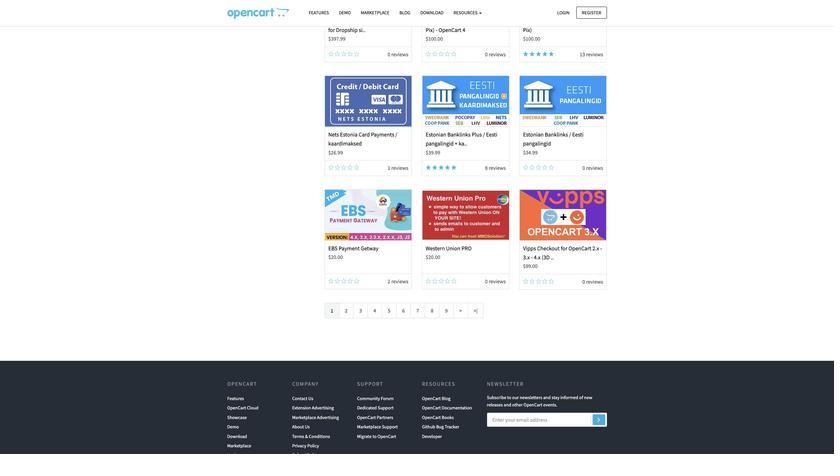 Task type: vqa. For each thing, say whether or not it's contained in the screenshot.
the Marketplace Advertising
yes



Task type: locate. For each thing, give the bounding box(es) containing it.
1 pangalingid from the left
[[426, 140, 454, 147]]

marketplace for marketplace advertising
[[292, 415, 316, 421]]

opencart documentation link
[[422, 403, 472, 413]]

resources up opencart blog
[[422, 381, 455, 387]]

1 vertical spatial us
[[305, 424, 310, 430]]

download for demo
[[227, 433, 247, 439]]

us
[[308, 396, 313, 402], [305, 424, 310, 430]]

1 for 1
[[331, 307, 333, 314]]

0 vertical spatial 2
[[388, 278, 390, 285]]

0 horizontal spatial transparente
[[452, 17, 484, 25]]

banklinks inside estonian banklinks plus / eesti pangalingid + ka.. $39.99
[[447, 131, 471, 138]]

1 horizontal spatial and
[[543, 395, 551, 401]]

0 reviews for vipps checkout for opencart 2.x - 3.x - 4.x (3d ..
[[582, 278, 603, 285]]

0 horizontal spatial pix)
[[426, 26, 435, 34]]

1 vertical spatial download link
[[227, 432, 247, 441]]

estonian
[[426, 131, 446, 138], [523, 131, 544, 138]]

star light image
[[523, 51, 528, 56], [542, 51, 548, 56], [549, 51, 554, 56], [439, 165, 444, 170], [445, 165, 450, 170]]

resources up pagseguro transparente (com pix) - opencart 4 link
[[454, 10, 478, 16]]

(com for pagseguro transparente (com pix)
[[582, 17, 594, 25]]

transparente inside pagseguro transparente (com pix) $100.00
[[550, 17, 581, 25]]

1 horizontal spatial pix)
[[523, 26, 532, 34]]

marketplace support link
[[357, 422, 398, 432]]

0 horizontal spatial download link
[[227, 432, 247, 441]]

opencart up showcase in the left bottom of the page
[[227, 405, 246, 411]]

(3d
[[542, 254, 550, 261]]

2 transparente from the left
[[550, 17, 581, 25]]

support for marketplace
[[382, 424, 398, 430]]

1 horizontal spatial 8
[[485, 165, 488, 171]]

banklinks inside estonian banklinks / eesti pangalingid $34.99
[[545, 131, 568, 138]]

9 link
[[439, 303, 454, 318]]

nets
[[328, 131, 339, 138]]

support down partners
[[382, 424, 398, 430]]

marketplace support
[[357, 424, 398, 430]]

to inside subscribe to our newsletters and stay informed of new releases and other opencart events.
[[507, 395, 511, 401]]

2 up 5 link
[[388, 278, 390, 285]]

1 vertical spatial 8
[[431, 307, 433, 314]]

opencart cloud
[[227, 405, 258, 411]]

pagseguro for $100.00
[[523, 17, 548, 25]]

1 horizontal spatial banklinks
[[545, 131, 568, 138]]

4.x
[[534, 254, 541, 261]]

1 horizontal spatial pangalingid
[[523, 140, 551, 147]]

features up the opencart cloud
[[227, 396, 244, 402]]

0 vertical spatial download
[[420, 10, 444, 16]]

pro inside paypal adaptive pro -- designed for dropship si.. $397.99
[[367, 17, 377, 25]]

reviews for vipps checkout for opencart 2.x - 3.x - 4.x (3d ..
[[586, 278, 603, 285]]

features link up the opencart cloud
[[227, 394, 244, 403]]

1 horizontal spatial 2
[[388, 278, 390, 285]]

subscribe
[[487, 395, 506, 401]]

download link for demo
[[227, 432, 247, 441]]

8 inside 8 link
[[431, 307, 433, 314]]

pagseguro down pagseguro transparente (com pix) - opencart 4 image at the right top of page
[[426, 17, 451, 25]]

0 horizontal spatial download
[[227, 433, 247, 439]]

2 link
[[339, 303, 354, 318]]

transparente down login
[[550, 17, 581, 25]]

0 vertical spatial features link
[[304, 7, 334, 19]]

download down showcase link
[[227, 433, 247, 439]]

contact us
[[292, 396, 313, 402]]

pro
[[367, 17, 377, 25], [462, 245, 472, 252]]

0 for estonian banklinks / eesti pangalingid
[[582, 165, 585, 171]]

advertising down the extension advertising 'link'
[[317, 415, 339, 421]]

3 / from the left
[[569, 131, 571, 138]]

0 vertical spatial 1
[[388, 165, 390, 171]]

advertising inside 'link'
[[312, 405, 334, 411]]

subscribe to our newsletters and stay informed of new releases and other opencart events.
[[487, 395, 592, 408]]

1 vertical spatial advertising
[[317, 415, 339, 421]]

0 vertical spatial features
[[309, 10, 329, 16]]

features link for opencart cloud
[[227, 394, 244, 403]]

for inside paypal adaptive pro -- designed for dropship si.. $397.99
[[328, 26, 335, 34]]

pagseguro inside pagseguro transparente (com pix) $100.00
[[523, 17, 548, 25]]

1 horizontal spatial features
[[309, 10, 329, 16]]

blog up designed
[[400, 10, 410, 16]]

1 horizontal spatial download
[[420, 10, 444, 16]]

$20.00 down western
[[426, 254, 440, 260]]

0 vertical spatial pro
[[367, 17, 377, 25]]

opencart down opencart blog link
[[422, 405, 441, 411]]

0 horizontal spatial 4
[[374, 307, 376, 314]]

1 / from the left
[[395, 131, 397, 138]]

2 pix) from the left
[[523, 26, 532, 34]]

8 link
[[425, 303, 439, 318]]

pix) inside pagseguro transparente (com pix) $100.00
[[523, 26, 532, 34]]

pagseguro for -
[[426, 17, 451, 25]]

and left the other
[[504, 402, 511, 408]]

1 vertical spatial demo link
[[227, 422, 239, 432]]

pix)
[[426, 26, 435, 34], [523, 26, 532, 34]]

/ inside nets estonia card payments / kaardimaksed $26.99
[[395, 131, 397, 138]]

0 vertical spatial and
[[543, 395, 551, 401]]

us up extension advertising
[[308, 396, 313, 402]]

card
[[359, 131, 370, 138]]

features link for demo
[[304, 7, 334, 19]]

1 vertical spatial marketplace link
[[227, 441, 251, 451]]

5
[[388, 307, 391, 314]]

0 horizontal spatial marketplace link
[[227, 441, 251, 451]]

0 horizontal spatial (com
[[485, 17, 497, 25]]

transparente inside pagseguro transparente (com pix) - opencart 4 $100.00
[[452, 17, 484, 25]]

1 banklinks from the left
[[447, 131, 471, 138]]

1 horizontal spatial 1
[[388, 165, 390, 171]]

opencart down resources link
[[439, 26, 461, 34]]

support up community
[[357, 381, 383, 387]]

$100.00
[[426, 35, 443, 42], [523, 35, 540, 42]]

bug
[[436, 424, 444, 430]]

blog up opencart documentation
[[442, 396, 451, 402]]

and up events.
[[543, 395, 551, 401]]

pagseguro left login link
[[523, 17, 548, 25]]

1 vertical spatial 1
[[331, 307, 333, 314]]

demo up paypal at top
[[339, 10, 351, 16]]

our
[[512, 395, 519, 401]]

2 pagseguro from the left
[[523, 17, 548, 25]]

1 horizontal spatial to
[[507, 395, 511, 401]]

reviews for western union pro
[[489, 278, 506, 285]]

/ inside estonian banklinks plus / eesti pangalingid + ka.. $39.99
[[483, 131, 485, 138]]

marketplace down showcase link
[[227, 443, 251, 449]]

2 eesti from the left
[[572, 131, 584, 138]]

1 horizontal spatial eesti
[[572, 131, 584, 138]]

0 horizontal spatial /
[[395, 131, 397, 138]]

register link
[[576, 6, 607, 19]]

1 horizontal spatial demo link
[[334, 7, 356, 19]]

for right the checkout
[[561, 245, 567, 252]]

3.x
[[523, 254, 530, 261]]

transparente
[[452, 17, 484, 25], [550, 17, 581, 25]]

(com down register
[[582, 17, 594, 25]]

0 horizontal spatial pro
[[367, 17, 377, 25]]

2 $100.00 from the left
[[523, 35, 540, 42]]

$100.00 down pagseguro transparente (com pix) link
[[523, 35, 540, 42]]

estonian up $39.99
[[426, 131, 446, 138]]

0 vertical spatial blog
[[400, 10, 410, 16]]

0 vertical spatial resources
[[454, 10, 478, 16]]

1 vertical spatial for
[[561, 245, 567, 252]]

(com inside pagseguro transparente (com pix) - opencart 4 $100.00
[[485, 17, 497, 25]]

paypal adaptive pro -- designed for dropship si.. link
[[328, 17, 405, 34]]

$20.00 inside 'western union pro $20.00'
[[426, 254, 440, 260]]

1 horizontal spatial $20.00
[[426, 254, 440, 260]]

paypal adaptive pro -- designed for dropship si.. $397.99
[[328, 17, 405, 42]]

pro inside 'western union pro $20.00'
[[462, 245, 472, 252]]

1 reviews
[[388, 165, 408, 171]]

download
[[420, 10, 444, 16], [227, 433, 247, 439]]

1 horizontal spatial transparente
[[550, 17, 581, 25]]

opencart down newsletters at the right of the page
[[524, 402, 542, 408]]

1 vertical spatial demo
[[227, 424, 239, 430]]

banklinks for /
[[545, 131, 568, 138]]

developer
[[422, 433, 442, 439]]

support for dedicated
[[378, 405, 394, 411]]

star light o image
[[328, 51, 334, 56], [341, 51, 346, 56], [348, 51, 353, 56], [354, 51, 359, 56], [426, 51, 431, 56], [445, 51, 450, 56], [451, 51, 457, 56], [328, 165, 334, 170], [354, 165, 359, 170], [549, 165, 554, 170], [335, 278, 340, 284], [341, 278, 346, 284], [530, 279, 535, 284], [536, 279, 541, 284], [549, 279, 554, 284]]

0 horizontal spatial features link
[[227, 394, 244, 403]]

4 inside pagseguro transparente (com pix) - opencart 4 $100.00
[[462, 26, 465, 34]]

pix) inside pagseguro transparente (com pix) - opencart 4 $100.00
[[426, 26, 435, 34]]

0 vertical spatial advertising
[[312, 405, 334, 411]]

login
[[557, 9, 570, 15]]

1 vertical spatial features link
[[227, 394, 244, 403]]

0 horizontal spatial features
[[227, 396, 244, 402]]

1 horizontal spatial marketplace link
[[356, 7, 395, 19]]

nets estonia card payments / kaardimaksed $26.99
[[328, 131, 397, 156]]

marketplace
[[361, 10, 390, 16], [292, 415, 316, 421], [357, 424, 381, 430], [227, 443, 251, 449]]

0 horizontal spatial estonian
[[426, 131, 446, 138]]

$20.00 down ebs
[[328, 254, 343, 260]]

1 horizontal spatial estonian
[[523, 131, 544, 138]]

0 horizontal spatial pangalingid
[[426, 140, 454, 147]]

1 vertical spatial pro
[[462, 245, 472, 252]]

2 / from the left
[[483, 131, 485, 138]]

2 vertical spatial support
[[382, 424, 398, 430]]

2 estonian from the left
[[523, 131, 544, 138]]

0 vertical spatial demo
[[339, 10, 351, 16]]

0 horizontal spatial $20.00
[[328, 254, 343, 260]]

0 vertical spatial download link
[[415, 7, 449, 19]]

(com down pagseguro transparente (com pix) - opencart 4 image at the right top of page
[[485, 17, 497, 25]]

features up paypal at top
[[309, 10, 329, 16]]

0 vertical spatial marketplace link
[[356, 7, 395, 19]]

support
[[357, 381, 383, 387], [378, 405, 394, 411], [382, 424, 398, 430]]

0 horizontal spatial blog
[[400, 10, 410, 16]]

1 vertical spatial features
[[227, 396, 244, 402]]

pro right union
[[462, 245, 472, 252]]

1 pix) from the left
[[426, 26, 435, 34]]

star light o image
[[335, 51, 340, 56], [432, 51, 437, 56], [439, 51, 444, 56], [335, 165, 340, 170], [341, 165, 346, 170], [348, 165, 353, 170], [523, 165, 528, 170], [530, 165, 535, 170], [536, 165, 541, 170], [542, 165, 548, 170], [328, 278, 334, 284], [348, 278, 353, 284], [354, 278, 359, 284], [426, 278, 431, 284], [432, 278, 437, 284], [439, 278, 444, 284], [445, 278, 450, 284], [451, 278, 457, 284], [523, 279, 528, 284], [542, 279, 548, 284]]

new
[[584, 395, 592, 401]]

1 horizontal spatial /
[[483, 131, 485, 138]]

to left our
[[507, 395, 511, 401]]

other
[[512, 402, 523, 408]]

marketplace up paypal adaptive pro -- designed for dropship si.. link
[[361, 10, 390, 16]]

0 horizontal spatial pagseguro
[[426, 17, 451, 25]]

1 horizontal spatial for
[[561, 245, 567, 252]]

0 for western union pro
[[485, 278, 488, 285]]

newsletter
[[487, 381, 524, 387]]

1 eesti from the left
[[486, 131, 497, 138]]

estonian inside estonian banklinks plus / eesti pangalingid + ka.. $39.99
[[426, 131, 446, 138]]

marketplace for marketplace link to the top
[[361, 10, 390, 16]]

transparente for pagseguro transparente (com pix)
[[550, 17, 581, 25]]

eesti inside estonian banklinks / eesti pangalingid $34.99
[[572, 131, 584, 138]]

estonian up $34.99
[[523, 131, 544, 138]]

for inside vipps checkout for opencart 2.x - 3.x - 4.x (3d .. $99.00
[[561, 245, 567, 252]]

2 left 3 link
[[345, 307, 348, 314]]

0 horizontal spatial to
[[373, 433, 377, 439]]

pangalingid up $39.99
[[426, 140, 454, 147]]

1 horizontal spatial features link
[[304, 7, 334, 19]]

1 horizontal spatial pro
[[462, 245, 472, 252]]

1 horizontal spatial pagseguro
[[523, 17, 548, 25]]

forum
[[381, 396, 394, 402]]

download link for blog
[[415, 7, 449, 19]]

reviews for estonian banklinks plus / eesti pangalingid + ka..
[[489, 165, 506, 171]]

opencart books link
[[422, 413, 454, 422]]

download for blog
[[420, 10, 444, 16]]

pro down paypal adaptive pro  -- designed for dropship si.. image
[[367, 17, 377, 25]]

0 vertical spatial to
[[507, 395, 511, 401]]

2 horizontal spatial /
[[569, 131, 571, 138]]

privacy policy
[[292, 443, 319, 449]]

support up partners
[[378, 405, 394, 411]]

advertising for marketplace advertising
[[317, 415, 339, 421]]

1 (com from the left
[[485, 17, 497, 25]]

0 vertical spatial for
[[328, 26, 335, 34]]

1 horizontal spatial 4
[[462, 26, 465, 34]]

privacy policy link
[[292, 441, 319, 451]]

2 pangalingid from the left
[[523, 140, 551, 147]]

0 vertical spatial 4
[[462, 26, 465, 34]]

$20.00 inside ebs payment getway $20.00
[[328, 254, 343, 260]]

tracker
[[445, 424, 459, 430]]

star light image
[[530, 51, 535, 56], [536, 51, 541, 56], [426, 165, 431, 170], [432, 165, 437, 170], [451, 165, 457, 170]]

$100.00 inside pagseguro transparente (com pix) $100.00
[[523, 35, 540, 42]]

2.x
[[592, 245, 599, 252]]

0 horizontal spatial for
[[328, 26, 335, 34]]

0 for vipps checkout for opencart 2.x - 3.x - 4.x (3d ..
[[582, 278, 585, 285]]

extension advertising
[[292, 405, 334, 411]]

features for demo
[[309, 10, 329, 16]]

pagseguro transparente (com pix) image
[[520, 0, 606, 13]]

to for subscribe
[[507, 395, 511, 401]]

resources link
[[449, 7, 487, 19]]

0 horizontal spatial demo
[[227, 424, 239, 430]]

marketplace up migrate
[[357, 424, 381, 430]]

1 $20.00 from the left
[[328, 254, 343, 260]]

ebs
[[328, 245, 338, 252]]

for down paypal at top
[[328, 26, 335, 34]]

6 link
[[396, 303, 411, 318]]

opencart inside vipps checkout for opencart 2.x - 3.x - 4.x (3d .. $99.00
[[569, 245, 591, 252]]

1 vertical spatial blog
[[442, 396, 451, 402]]

0 horizontal spatial $100.00
[[426, 35, 443, 42]]

3
[[359, 307, 362, 314]]

to down marketplace support link
[[373, 433, 377, 439]]

2 $20.00 from the left
[[426, 254, 440, 260]]

1 vertical spatial 4
[[374, 307, 376, 314]]

features link up $397.99
[[304, 7, 334, 19]]

vipps checkout for opencart 2.x - 3.x - 4.x (3d .. $99.00
[[523, 245, 602, 269]]

Enter your email address text field
[[487, 413, 607, 427]]

0 horizontal spatial banklinks
[[447, 131, 471, 138]]

4
[[462, 26, 465, 34], [374, 307, 376, 314]]

demo down showcase link
[[227, 424, 239, 430]]

marketplace down extension
[[292, 415, 316, 421]]

paypal
[[328, 17, 344, 25]]

0 horizontal spatial 1
[[331, 307, 333, 314]]

demo link up dropship
[[334, 7, 356, 19]]

$100.00 down pagseguro transparente (com pix) - opencart 4 link
[[426, 35, 443, 42]]

us right about
[[305, 424, 310, 430]]

reviews for nets estonia card payments / kaardimaksed
[[391, 165, 408, 171]]

reviews for estonian banklinks / eesti pangalingid
[[586, 165, 603, 171]]

opencart down marketplace support link
[[378, 433, 396, 439]]

opencart left 2.x
[[569, 245, 591, 252]]

1 pagseguro from the left
[[426, 17, 451, 25]]

estonian banklinks / eesti pangalingid link
[[523, 131, 584, 147]]

reviews for pagseguro transparente (com pix)
[[586, 51, 603, 57]]

2 banklinks from the left
[[545, 131, 568, 138]]

estonian inside estonian banklinks / eesti pangalingid $34.99
[[523, 131, 544, 138]]

4 right 3 link
[[374, 307, 376, 314]]

0 vertical spatial us
[[308, 396, 313, 402]]

0 horizontal spatial 2
[[345, 307, 348, 314]]

4 down resources link
[[462, 26, 465, 34]]

1 vertical spatial to
[[373, 433, 377, 439]]

1 vertical spatial download
[[227, 433, 247, 439]]

1 $100.00 from the left
[[426, 35, 443, 42]]

cloud
[[247, 405, 258, 411]]

community forum
[[357, 396, 394, 402]]

github bug tracker link
[[422, 422, 459, 432]]

$20.00 for western
[[426, 254, 440, 260]]

0 horizontal spatial 8
[[431, 307, 433, 314]]

transparente down pagseguro transparente (com pix) - opencart 4 image at the right top of page
[[452, 17, 484, 25]]

1 horizontal spatial blog
[[442, 396, 451, 402]]

demo link down showcase in the left bottom of the page
[[227, 422, 239, 432]]

1 horizontal spatial $100.00
[[523, 35, 540, 42]]

about us
[[292, 424, 310, 430]]

1 vertical spatial 2
[[345, 307, 348, 314]]

(com inside pagseguro transparente (com pix) $100.00
[[582, 17, 594, 25]]

reviews for ebs payment getway
[[391, 278, 408, 285]]

documentation
[[442, 405, 472, 411]]

opencart inside subscribe to our newsletters and stay informed of new releases and other opencart events.
[[524, 402, 542, 408]]

pro for union
[[462, 245, 472, 252]]

4 link
[[368, 303, 382, 318]]

marketplace for marketplace support
[[357, 424, 381, 430]]

(com
[[485, 17, 497, 25], [582, 17, 594, 25]]

7 link
[[410, 303, 425, 318]]

transparente for pagseguro transparente (com pix) - opencart 4
[[452, 17, 484, 25]]

1 vertical spatial and
[[504, 402, 511, 408]]

1 horizontal spatial (com
[[582, 17, 594, 25]]

eesti
[[486, 131, 497, 138], [572, 131, 584, 138]]

0 horizontal spatial eesti
[[486, 131, 497, 138]]

8 reviews
[[485, 165, 506, 171]]

contact
[[292, 396, 307, 402]]

1 vertical spatial support
[[378, 405, 394, 411]]

opencart
[[439, 26, 461, 34], [569, 245, 591, 252], [227, 381, 257, 387], [422, 396, 441, 402], [524, 402, 542, 408], [227, 405, 246, 411], [422, 405, 441, 411], [357, 415, 376, 421], [422, 415, 441, 421], [378, 433, 396, 439]]

0 reviews for estonian banklinks / eesti pangalingid
[[582, 165, 603, 171]]

$20.00
[[328, 254, 343, 260], [426, 254, 440, 260]]

advertising up marketplace advertising
[[312, 405, 334, 411]]

download right blog link
[[420, 10, 444, 16]]

pagseguro transparente (com pix) - opencart 4 image
[[422, 0, 509, 13]]

opencart down dedicated
[[357, 415, 376, 421]]

0 vertical spatial 8
[[485, 165, 488, 171]]

opencart books
[[422, 415, 454, 421]]

pro for adaptive
[[367, 17, 377, 25]]

estonian banklinks / eesti pangalingid image
[[520, 76, 606, 127]]

terms
[[292, 433, 304, 439]]

1 transparente from the left
[[452, 17, 484, 25]]

1 horizontal spatial download link
[[415, 7, 449, 19]]

2 (com from the left
[[582, 17, 594, 25]]

1 horizontal spatial demo
[[339, 10, 351, 16]]

1 estonian from the left
[[426, 131, 446, 138]]

pagseguro inside pagseguro transparente (com pix) - opencart 4 $100.00
[[426, 17, 451, 25]]

pangalingid up $34.99
[[523, 140, 551, 147]]



Task type: describe. For each thing, give the bounding box(es) containing it.
0 reviews for pagseguro transparente (com pix) - opencart 4
[[485, 51, 506, 57]]

estonian for estonian banklinks / eesti pangalingid
[[523, 131, 544, 138]]

marketplace for the leftmost marketplace link
[[227, 443, 251, 449]]

0 for pagseguro transparente (com pix) - opencart 4
[[485, 51, 488, 57]]

0 vertical spatial support
[[357, 381, 383, 387]]

opencart up opencart documentation
[[422, 396, 441, 402]]

community forum link
[[357, 394, 394, 403]]

estonian banklinks plus / eesti pangalingid + ka.. image
[[422, 76, 509, 127]]

designed
[[383, 17, 405, 25]]

books
[[442, 415, 454, 421]]

vipps
[[523, 245, 536, 252]]

..
[[551, 254, 554, 261]]

ka..
[[459, 140, 467, 147]]

0 horizontal spatial demo link
[[227, 422, 239, 432]]

nets estonia card payments / kaardimaksed link
[[328, 131, 397, 147]]

si..
[[359, 26, 365, 34]]

>| link
[[468, 303, 484, 318]]

(com for pagseguro transparente (com pix) - opencart 4
[[485, 17, 497, 25]]

newsletters
[[520, 395, 542, 401]]

3 link
[[353, 303, 368, 318]]

0 for paypal adaptive pro -- designed for dropship si..
[[388, 51, 390, 57]]

marketplace advertising link
[[292, 413, 339, 422]]

contact us link
[[292, 394, 313, 403]]

github
[[422, 424, 435, 430]]

7
[[416, 307, 419, 314]]

pagseguro transparente (com pix) $100.00
[[523, 17, 594, 42]]

$26.99
[[328, 149, 343, 156]]

releases
[[487, 402, 503, 408]]

us for contact us
[[308, 396, 313, 402]]

$34.99
[[523, 149, 538, 156]]

ebs payment getway $20.00
[[328, 245, 378, 260]]

$20.00 for ebs
[[328, 254, 343, 260]]

showcase
[[227, 415, 247, 421]]

vipps checkout for opencart 2.x - 3.x - 4.x (3d .. link
[[523, 245, 602, 261]]

1 vertical spatial resources
[[422, 381, 455, 387]]

opencart up "github"
[[422, 415, 441, 421]]

0 reviews for western union pro
[[485, 278, 506, 285]]

events.
[[543, 402, 557, 408]]

estonia
[[340, 131, 358, 138]]

opencart cloud link
[[227, 403, 258, 413]]

union
[[446, 245, 460, 252]]

banklinks for plus
[[447, 131, 471, 138]]

estonian banklinks plus / eesti pangalingid + ka.. link
[[426, 131, 497, 147]]

stay
[[552, 395, 560, 401]]

us for about us
[[305, 424, 310, 430]]

dropship
[[336, 26, 358, 34]]

to for migrate
[[373, 433, 377, 439]]

dedicated support
[[357, 405, 394, 411]]

blog link
[[395, 7, 415, 19]]

opencart blog link
[[422, 394, 451, 403]]

features for opencart cloud
[[227, 396, 244, 402]]

opencart partners link
[[357, 413, 393, 422]]

western union pro $20.00
[[426, 245, 472, 260]]

opencart blog
[[422, 396, 451, 402]]

eesti inside estonian banklinks plus / eesti pangalingid + ka.. $39.99
[[486, 131, 497, 138]]

dedicated
[[357, 405, 377, 411]]

western union pro image
[[422, 190, 509, 240]]

$397.99
[[328, 35, 346, 42]]

policy
[[307, 443, 319, 449]]

angle right image
[[597, 416, 600, 424]]

marketplace advertising
[[292, 415, 339, 421]]

2 for 2 reviews
[[388, 278, 390, 285]]

pix) for pagseguro transparente (com pix) - opencart 4
[[426, 26, 435, 34]]

estonian banklinks / eesti pangalingid $34.99
[[523, 131, 584, 156]]

>
[[459, 307, 462, 314]]

opencart inside pagseguro transparente (com pix) - opencart 4 $100.00
[[439, 26, 461, 34]]

about us link
[[292, 422, 310, 432]]

western union pro link
[[426, 245, 472, 252]]

2 for 2
[[345, 307, 348, 314]]

migrate to opencart
[[357, 433, 396, 439]]

8 for 8 reviews
[[485, 165, 488, 171]]

advertising for extension advertising
[[312, 405, 334, 411]]

opencart  payment gateways image
[[227, 7, 289, 19]]

nets estonia card payments / kaardimaksed image
[[325, 76, 412, 127]]

login link
[[552, 6, 575, 19]]

13
[[580, 51, 585, 57]]

8 for 8
[[431, 307, 433, 314]]

1 for 1 reviews
[[388, 165, 390, 171]]

github bug tracker
[[422, 424, 459, 430]]

migrate to opencart link
[[357, 432, 396, 441]]

opencart up the opencart cloud
[[227, 381, 257, 387]]

&
[[305, 433, 308, 439]]

adaptive
[[345, 17, 366, 25]]

plus
[[472, 131, 482, 138]]

pangalingid inside estonian banklinks plus / eesti pangalingid + ka.. $39.99
[[426, 140, 454, 147]]

reviews for pagseguro transparente (com pix) - opencart 4
[[489, 51, 506, 57]]

pangalingid inside estonian banklinks / eesti pangalingid $34.99
[[523, 140, 551, 147]]

2 reviews
[[388, 278, 408, 285]]

0 vertical spatial demo link
[[334, 7, 356, 19]]

13 reviews
[[580, 51, 603, 57]]

> link
[[453, 303, 468, 318]]

register
[[582, 9, 601, 15]]

6
[[402, 307, 405, 314]]

pagseguro transparente (com pix) link
[[523, 17, 594, 34]]

about
[[292, 424, 304, 430]]

getway
[[361, 245, 378, 252]]

9
[[445, 307, 448, 314]]

payments
[[371, 131, 394, 138]]

reviews for paypal adaptive pro -- designed for dropship si..
[[391, 51, 408, 57]]

checkout
[[537, 245, 560, 252]]

0 horizontal spatial and
[[504, 402, 511, 408]]

paypal adaptive pro  -- designed for dropship si.. image
[[325, 0, 412, 13]]

extension
[[292, 405, 311, 411]]

terms & conditions link
[[292, 432, 330, 441]]

$100.00 inside pagseguro transparente (com pix) - opencart 4 $100.00
[[426, 35, 443, 42]]

ebs payment getway image
[[325, 190, 412, 240]]

$99.00
[[523, 263, 538, 269]]

opencart documentation
[[422, 405, 472, 411]]

opencart partners
[[357, 415, 393, 421]]

- inside pagseguro transparente (com pix) - opencart 4 $100.00
[[436, 26, 437, 34]]

0 reviews for paypal adaptive pro -- designed for dropship si..
[[388, 51, 408, 57]]

estonian for estonian banklinks plus / eesti pangalingid + ka..
[[426, 131, 446, 138]]

developer link
[[422, 432, 442, 441]]

pagseguro transparente (com pix) - opencart 4 link
[[426, 17, 497, 34]]

terms & conditions
[[292, 433, 330, 439]]

5 link
[[382, 303, 397, 318]]

estonian banklinks plus / eesti pangalingid + ka.. $39.99
[[426, 131, 497, 156]]

pix) for pagseguro transparente (com pix)
[[523, 26, 532, 34]]

4 inside 'link'
[[374, 307, 376, 314]]

/ inside estonian banklinks / eesti pangalingid $34.99
[[569, 131, 571, 138]]

vipps checkout for opencart 2.x - 3.x - 4.x (3d .. image
[[520, 190, 606, 240]]



